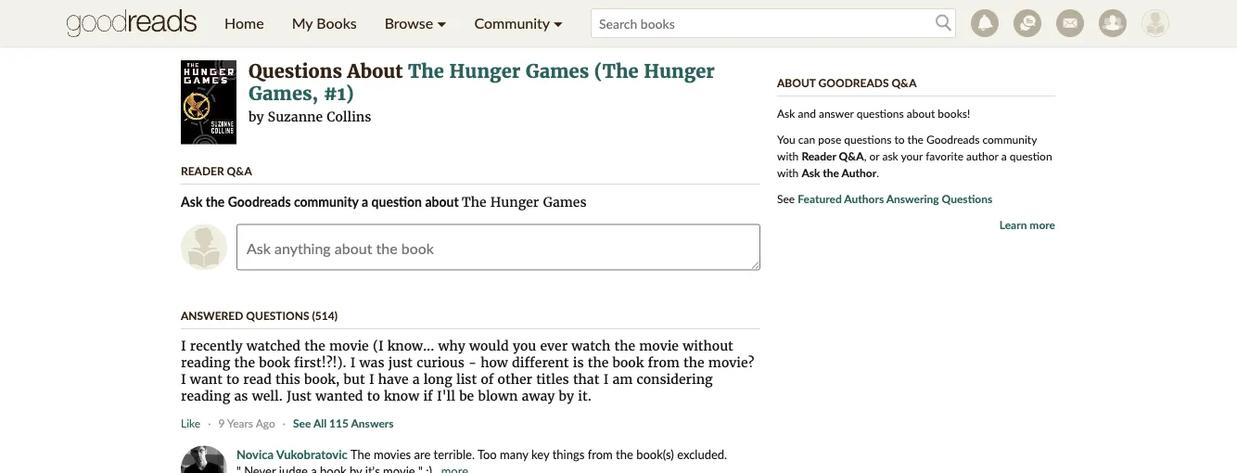 Task type: describe. For each thing, give the bounding box(es) containing it.
about inside ask the goodreads community a question about the hunger games
[[425, 193, 459, 209]]

ask for ask and answer questions about books!
[[777, 106, 795, 120]]

question inside ask the goodreads community a question about the hunger games
[[372, 193, 422, 209]]

0 horizontal spatial to
[[226, 371, 239, 388]]

this
[[276, 371, 300, 388]]

book,
[[304, 371, 340, 388]]

with for you can pose questions to the goodreads community with
[[777, 149, 799, 162]]

if
[[423, 388, 433, 405]]

considering
[[637, 371, 713, 388]]

or
[[870, 149, 880, 162]]

answer
[[819, 106, 854, 120]]

years
[[227, 417, 253, 430]]

ask the goodreads community a question about the hunger games
[[181, 193, 587, 210]]

key
[[531, 447, 549, 462]]

novica vukobratovic the movies are terrible. too many key things from the book(s) excluded.
[[237, 447, 727, 462]]

watched
[[246, 338, 301, 354]]

questions inside see featured authors answering questions learn more
[[942, 192, 993, 205]]

browse ▾
[[385, 14, 447, 32]]

home
[[224, 14, 264, 32]]

the inside ask the goodreads community a question about the hunger games
[[206, 193, 225, 209]]

1 horizontal spatial about
[[907, 106, 935, 120]]

away
[[522, 388, 555, 405]]

friend requests image
[[1099, 9, 1127, 37]]

favorite
[[926, 149, 964, 162]]

0 horizontal spatial about
[[347, 60, 403, 83]]

, or ask your favorite author a question with
[[777, 149, 1052, 179]]

questions about
[[249, 60, 408, 83]]

long
[[424, 371, 452, 388]]

the right the is
[[588, 354, 609, 371]]

1 horizontal spatial reader q&a
[[802, 149, 864, 162]]

1 horizontal spatial goodreads
[[819, 76, 889, 89]]

ask the author .
[[802, 166, 879, 179]]

to inside the you can pose questions to the goodreads community with
[[895, 132, 905, 146]]

(i
[[373, 338, 384, 354]]

my books link
[[278, 0, 371, 46]]

featured
[[798, 192, 842, 205]]

would
[[469, 338, 509, 354]]

ask
[[883, 149, 899, 162]]

games inside the hunger games (the hunger games, #1)
[[526, 60, 589, 83]]

i right the but
[[369, 371, 374, 388]]

the down (514)
[[304, 338, 325, 354]]

0 horizontal spatial by
[[249, 108, 264, 125]]

my group discussions image
[[1014, 9, 1042, 37]]

all
[[313, 417, 327, 430]]

suzanne collins link
[[268, 108, 371, 125]]

was
[[360, 354, 385, 371]]

suzanne
[[268, 108, 323, 125]]

know
[[384, 388, 419, 405]]

questions for about
[[857, 106, 904, 120]]

#1)
[[323, 82, 354, 105]]

(the
[[594, 60, 639, 83]]

see all 115 answers
[[293, 417, 394, 430]]

1 vertical spatial q&a
[[839, 149, 864, 162]]

i left am
[[603, 371, 609, 388]]

see for see featured authors answering questions learn more
[[777, 192, 795, 205]]

novica
[[237, 447, 274, 462]]

the left movie?
[[684, 354, 705, 371]]

menu containing home
[[211, 0, 577, 46]]

how
[[481, 354, 508, 371]]

my books
[[292, 14, 357, 32]]

0 horizontal spatial reader
[[181, 164, 224, 177]]

115
[[329, 417, 349, 430]]

0 vertical spatial reader
[[802, 149, 836, 162]]

the inside the hunger games (the hunger games, #1)
[[408, 60, 444, 83]]

first!?!).
[[294, 354, 346, 371]]

inbox image
[[1056, 9, 1084, 37]]

the inside the you can pose questions to the goodreads community with
[[908, 132, 924, 146]]

i recently watched the movie (i know... why would you ever watch the movie without reading the book first!?!). i was just curious - how different is the book from the movie? i want to read this book, but i have a long list of other titles that i am considering reading as well. just wanted to know if i'll be blown away by it. link
[[181, 338, 754, 405]]

2 vertical spatial q&a
[[227, 164, 252, 177]]

the up am
[[614, 338, 635, 354]]

from inside i recently watched the movie (i know... why would you ever watch the movie without reading the book first!?!). i was just curious - how different is the book from the movie? i want to read this book, but i have a long list of other titles that i am considering reading as well. just wanted to know if i'll be blown away by it.
[[648, 354, 680, 371]]

just
[[287, 388, 312, 405]]

9 years ago link
[[214, 417, 280, 430]]

1 book from the left
[[259, 354, 290, 371]]

why
[[438, 338, 465, 354]]

answers
[[351, 417, 394, 430]]

more
[[1030, 218, 1056, 231]]

the left author
[[823, 166, 839, 179]]

answered questions (514)
[[181, 309, 338, 322]]

like
[[181, 417, 200, 430]]

it.
[[578, 388, 592, 405]]

many
[[500, 447, 528, 462]]

i left recently on the bottom left
[[181, 338, 186, 354]]

0 vertical spatial questions
[[249, 60, 342, 83]]

you can pose questions to the goodreads community with
[[777, 132, 1037, 162]]

i recently watched the movie (i know... why would you ever watch the movie without reading the book first!?!). i was just curious - how different is the book from the movie? i want to read this book, but i have a long list of other titles that i am considering reading as well. just wanted to know if i'll be blown away by it.
[[181, 338, 754, 405]]

browse
[[385, 14, 433, 32]]

things
[[552, 447, 585, 462]]

that
[[573, 371, 600, 388]]

answered
[[181, 309, 243, 322]]

the left book(s)
[[616, 447, 633, 462]]

hunger right (the
[[644, 60, 715, 83]]

ask for ask the goodreads community a question about the hunger games
[[181, 193, 203, 209]]

as
[[234, 388, 248, 405]]

home link
[[211, 0, 278, 46]]

learn
[[1000, 218, 1027, 231]]

browse ▾ button
[[371, 0, 461, 46]]

without
[[683, 338, 733, 354]]

by suzanne collins
[[249, 108, 371, 125]]

author
[[842, 166, 877, 179]]

ask for ask the author .
[[802, 166, 820, 179]]

curious
[[417, 354, 465, 371]]

pose
[[818, 132, 842, 146]]

0 horizontal spatial the
[[351, 447, 371, 462]]

you
[[513, 338, 536, 354]]

titles
[[536, 371, 569, 388]]

ever
[[540, 338, 568, 354]]

collins
[[327, 108, 371, 125]]

1 horizontal spatial to
[[367, 388, 380, 405]]

notifications image
[[971, 9, 999, 37]]



Task type: locate. For each thing, give the bounding box(es) containing it.
from right am
[[648, 354, 680, 371]]

Ask anything about the book text field
[[237, 224, 761, 270]]

a inside ask the goodreads community a question about the hunger games
[[362, 193, 368, 209]]

community ▾ button
[[461, 0, 577, 46]]

▾ for community ▾
[[554, 14, 563, 32]]

ask inside ask the goodreads community a question about the hunger games
[[181, 193, 203, 209]]

books!
[[938, 106, 970, 120]]

questions for to
[[844, 132, 892, 146]]

about
[[907, 106, 935, 120], [425, 193, 459, 209]]

0 vertical spatial q&a
[[892, 76, 917, 89]]

1 horizontal spatial the
[[408, 60, 444, 83]]

questions up the ,
[[844, 132, 892, 146]]

1 vertical spatial reader
[[181, 164, 224, 177]]

1 horizontal spatial book
[[613, 354, 644, 371]]

movie up considering
[[639, 338, 679, 354]]

want
[[190, 371, 222, 388]]

can
[[798, 132, 815, 146]]

0 vertical spatial community
[[983, 132, 1037, 146]]

about up collins
[[347, 60, 403, 83]]

0 vertical spatial a
[[1001, 149, 1007, 162]]

to right the but
[[367, 388, 380, 405]]

movie
[[329, 338, 369, 354], [639, 338, 679, 354]]

of
[[481, 371, 494, 388]]

goodreads inside ask the goodreads community a question about the hunger games
[[228, 193, 291, 209]]

2 horizontal spatial a
[[1001, 149, 1007, 162]]

reader down pose
[[802, 149, 836, 162]]

-
[[468, 354, 477, 371]]

to
[[895, 132, 905, 146], [226, 371, 239, 388], [367, 388, 380, 405]]

community up author
[[983, 132, 1037, 146]]

Search books text field
[[591, 8, 956, 38]]

excluded.
[[677, 447, 727, 462]]

am
[[613, 371, 633, 388]]

goodreads down suzanne
[[228, 193, 291, 209]]

see inside see featured authors answering questions learn more
[[777, 192, 795, 205]]

questions up or
[[857, 106, 904, 120]]

0 horizontal spatial goodreads
[[228, 193, 291, 209]]

terrible.
[[434, 447, 475, 462]]

about up and
[[777, 76, 816, 89]]

read
[[243, 371, 272, 388]]

different
[[512, 354, 569, 371]]

i'll
[[437, 388, 455, 405]]

games
[[526, 60, 589, 83], [543, 193, 587, 210]]

▾ right browse
[[437, 14, 447, 32]]

0 horizontal spatial ask
[[181, 193, 203, 209]]

ask
[[777, 106, 795, 120], [802, 166, 820, 179], [181, 193, 203, 209]]

2 vertical spatial a
[[412, 371, 420, 388]]

reading down answered
[[181, 354, 230, 371]]

about
[[347, 60, 403, 83], [777, 76, 816, 89]]

0 vertical spatial ask
[[777, 106, 795, 120]]

2 with from the top
[[777, 166, 799, 179]]

0 vertical spatial about
[[907, 106, 935, 120]]

about left books!
[[907, 106, 935, 120]]

question
[[1010, 149, 1052, 162], [372, 193, 422, 209]]

1 horizontal spatial question
[[1010, 149, 1052, 162]]

question inside ", or ask your favorite author a question with"
[[1010, 149, 1052, 162]]

questions
[[857, 106, 904, 120], [844, 132, 892, 146]]

with inside the you can pose questions to the goodreads community with
[[777, 149, 799, 162]]

a inside i recently watched the movie (i know... why would you ever watch the movie without reading the book first!?!). i was just curious - how different is the book from the movie? i want to read this book, but i have a long list of other titles that i am considering reading as well. just wanted to know if i'll be blown away by it.
[[412, 371, 420, 388]]

reading
[[181, 354, 230, 371], [181, 388, 230, 405]]

1 horizontal spatial movie
[[639, 338, 679, 354]]

goodreads up answer
[[819, 76, 889, 89]]

are
[[414, 447, 431, 462]]

1 horizontal spatial see
[[777, 192, 795, 205]]

the
[[908, 132, 924, 146], [823, 166, 839, 179], [206, 193, 225, 209], [304, 338, 325, 354], [614, 338, 635, 354], [234, 354, 255, 371], [588, 354, 609, 371], [684, 354, 705, 371], [616, 447, 633, 462]]

0 vertical spatial reader q&a
[[802, 149, 864, 162]]

the up u 100x100 image
[[206, 193, 225, 209]]

questions up watched
[[246, 309, 309, 322]]

ask up u 100x100 image
[[181, 193, 203, 209]]

q&a up author
[[839, 149, 864, 162]]

community inside the you can pose questions to the goodreads community with
[[983, 132, 1037, 146]]

questions inside the you can pose questions to the goodreads community with
[[844, 132, 892, 146]]

2 vertical spatial goodreads
[[228, 193, 291, 209]]

ask left and
[[777, 106, 795, 120]]

1 vertical spatial reader q&a
[[181, 164, 252, 177]]

0 vertical spatial reading
[[181, 354, 230, 371]]

reader down the hunger games (the hunger games, #1) image
[[181, 164, 224, 177]]

see left all
[[293, 417, 311, 430]]

0 horizontal spatial community
[[294, 193, 359, 209]]

0 horizontal spatial movie
[[329, 338, 369, 354]]

games up ask anything about the book text box
[[543, 193, 587, 210]]

be
[[459, 388, 474, 405]]

book up the well.
[[259, 354, 290, 371]]

reader
[[802, 149, 836, 162], [181, 164, 224, 177]]

0 vertical spatial questions
[[857, 106, 904, 120]]

1 vertical spatial questions
[[942, 192, 993, 205]]

goodreads
[[819, 76, 889, 89], [927, 132, 980, 146], [228, 193, 291, 209]]

community down suzanne collins link at the left top of the page
[[294, 193, 359, 209]]

hunger down community at the top of the page
[[449, 60, 521, 83]]

1 horizontal spatial ask
[[777, 106, 795, 120]]

2 horizontal spatial ask
[[802, 166, 820, 179]]

0 horizontal spatial see
[[293, 417, 311, 430]]

a right author
[[1001, 149, 1007, 162]]

questions down author
[[942, 192, 993, 205]]

0 vertical spatial from
[[648, 354, 680, 371]]

list
[[456, 371, 477, 388]]

recently
[[190, 338, 243, 354]]

2 horizontal spatial to
[[895, 132, 905, 146]]

2 vertical spatial questions
[[246, 309, 309, 322]]

the hunger games (the hunger games, #1) link
[[249, 60, 715, 105]]

book
[[259, 354, 290, 371], [613, 354, 644, 371]]

vukobratovic
[[276, 447, 348, 462]]

i
[[181, 338, 186, 354], [350, 354, 356, 371], [181, 371, 186, 388], [369, 371, 374, 388], [603, 371, 609, 388]]

answering
[[886, 192, 939, 205]]

1 vertical spatial with
[[777, 166, 799, 179]]

1 movie from the left
[[329, 338, 369, 354]]

2 reading from the top
[[181, 388, 230, 405]]

1 with from the top
[[777, 149, 799, 162]]

and
[[798, 106, 816, 120]]

reader q&a
[[802, 149, 864, 162], [181, 164, 252, 177]]

blown
[[478, 388, 518, 405]]

games left (the
[[526, 60, 589, 83]]

by left it.
[[559, 388, 574, 405]]

u 100x100 image
[[181, 224, 227, 270]]

0 horizontal spatial ▾
[[437, 14, 447, 32]]

2 horizontal spatial the
[[462, 193, 487, 210]]

2 vertical spatial ask
[[181, 193, 203, 209]]

community
[[983, 132, 1037, 146], [294, 193, 359, 209]]

see for see all 115 answers
[[293, 417, 311, 430]]

1 horizontal spatial about
[[777, 76, 816, 89]]

a down collins
[[362, 193, 368, 209]]

0 horizontal spatial a
[[362, 193, 368, 209]]

the hunger games (the hunger games, #1)
[[249, 60, 715, 105]]

movie?
[[708, 354, 754, 371]]

1 horizontal spatial reader
[[802, 149, 836, 162]]

movies
[[374, 447, 411, 462]]

9
[[218, 417, 225, 430]]

from right things on the left bottom
[[588, 447, 613, 462]]

goodreads up favorite
[[927, 132, 980, 146]]

.
[[877, 166, 879, 179]]

learn more link
[[1000, 216, 1056, 233]]

0 vertical spatial with
[[777, 149, 799, 162]]

0 horizontal spatial from
[[588, 447, 613, 462]]

▾ inside popup button
[[554, 14, 563, 32]]

a inside ", or ask your favorite author a question with"
[[1001, 149, 1007, 162]]

1 horizontal spatial from
[[648, 354, 680, 371]]

book right watch
[[613, 354, 644, 371]]

1 vertical spatial see
[[293, 417, 311, 430]]

1 vertical spatial ask
[[802, 166, 820, 179]]

0 vertical spatial games
[[526, 60, 589, 83]]

1 vertical spatial goodreads
[[927, 132, 980, 146]]

community
[[474, 14, 550, 32]]

reading up like link
[[181, 388, 230, 405]]

menu
[[211, 0, 577, 46]]

1 horizontal spatial community
[[983, 132, 1037, 146]]

authors
[[844, 192, 884, 205]]

like link
[[181, 417, 205, 430]]

by inside i recently watched the movie (i know... why would you ever watch the movie without reading the book first!?!). i was just curious - how different is the book from the movie? i want to read this book, but i have a long list of other titles that i am considering reading as well. just wanted to know if i'll be blown away by it.
[[559, 388, 574, 405]]

my
[[292, 14, 313, 32]]

see featured authors answering questions learn more
[[777, 192, 1056, 231]]

i left want
[[181, 371, 186, 388]]

the down browse ▾ "popup button"
[[408, 60, 444, 83]]

to left read
[[226, 371, 239, 388]]

questions
[[249, 60, 342, 83], [942, 192, 993, 205], [246, 309, 309, 322]]

9 years ago
[[218, 417, 275, 430]]

1 vertical spatial games
[[543, 193, 587, 210]]

the left the movies in the left of the page
[[351, 447, 371, 462]]

have
[[378, 371, 409, 388]]

1 vertical spatial by
[[559, 388, 574, 405]]

1 vertical spatial about
[[425, 193, 459, 209]]

about up ask anything about the book text box
[[425, 193, 459, 209]]

1 vertical spatial from
[[588, 447, 613, 462]]

1 horizontal spatial a
[[412, 371, 420, 388]]

▾ right community at the top of the page
[[554, 14, 563, 32]]

a
[[1001, 149, 1007, 162], [362, 193, 368, 209], [412, 371, 420, 388]]

2 horizontal spatial q&a
[[892, 76, 917, 89]]

2 horizontal spatial goodreads
[[927, 132, 980, 146]]

games,
[[249, 82, 318, 105]]

see all 115 answers link
[[288, 417, 398, 430]]

by down games,
[[249, 108, 264, 125]]

questions up suzanne
[[249, 60, 342, 83]]

▾ inside "popup button"
[[437, 14, 447, 32]]

bob builder image
[[1142, 9, 1170, 37]]

the up ask anything about the book text box
[[462, 193, 487, 210]]

1 horizontal spatial ▾
[[554, 14, 563, 32]]

community inside ask the goodreads community a question about the hunger games
[[294, 193, 359, 209]]

▾
[[437, 14, 447, 32], [554, 14, 563, 32]]

with inside ", or ask your favorite author a question with"
[[777, 166, 799, 179]]

you
[[777, 132, 796, 146]]

with for , or ask your favorite author a question with
[[777, 166, 799, 179]]

but
[[344, 371, 365, 388]]

movie left (i
[[329, 338, 369, 354]]

ask up featured
[[802, 166, 820, 179]]

your
[[901, 149, 923, 162]]

1 vertical spatial the
[[462, 193, 487, 210]]

1 vertical spatial community
[[294, 193, 359, 209]]

featured authors answering questions link
[[798, 192, 993, 205]]

hunger up ask anything about the book text box
[[490, 193, 539, 210]]

1 vertical spatial reading
[[181, 388, 230, 405]]

0 horizontal spatial question
[[372, 193, 422, 209]]

1 vertical spatial question
[[372, 193, 422, 209]]

q&a down the hunger games (the hunger games, #1) image
[[227, 164, 252, 177]]

the
[[408, 60, 444, 83], [462, 193, 487, 210], [351, 447, 371, 462]]

2 vertical spatial the
[[351, 447, 371, 462]]

see left featured
[[777, 192, 795, 205]]

ask and answer questions about books!
[[777, 106, 970, 120]]

2 ▾ from the left
[[554, 14, 563, 32]]

1 vertical spatial questions
[[844, 132, 892, 146]]

1 horizontal spatial by
[[559, 388, 574, 405]]

(514)
[[312, 309, 338, 322]]

▾ for browse ▾
[[437, 14, 447, 32]]

0 vertical spatial question
[[1010, 149, 1052, 162]]

2 book from the left
[[613, 354, 644, 371]]

0 horizontal spatial about
[[425, 193, 459, 209]]

0 vertical spatial see
[[777, 192, 795, 205]]

the up your in the right top of the page
[[908, 132, 924, 146]]

a left if
[[412, 371, 420, 388]]

watch
[[572, 338, 611, 354]]

about goodreads q&a
[[777, 76, 917, 89]]

goodreads inside the you can pose questions to the goodreads community with
[[927, 132, 980, 146]]

1 reading from the top
[[181, 354, 230, 371]]

2 movie from the left
[[639, 338, 679, 354]]

reader q&a down pose
[[802, 149, 864, 162]]

Search for books to add to your shelves search field
[[591, 8, 956, 38]]

0 horizontal spatial reader q&a
[[181, 164, 252, 177]]

from
[[648, 354, 680, 371], [588, 447, 613, 462]]

know...
[[387, 338, 434, 354]]

other
[[498, 371, 532, 388]]

0 horizontal spatial q&a
[[227, 164, 252, 177]]

0 vertical spatial goodreads
[[819, 76, 889, 89]]

0 vertical spatial the
[[408, 60, 444, 83]]

1 vertical spatial a
[[362, 193, 368, 209]]

the hunger games (the hunger games, #1) image
[[181, 60, 237, 144]]

0 vertical spatial by
[[249, 108, 264, 125]]

i left was
[[350, 354, 356, 371]]

the hunger games link
[[462, 193, 587, 210]]

q&a up ask and answer questions about books!
[[892, 76, 917, 89]]

too
[[478, 447, 497, 462]]

1 ▾ from the left
[[437, 14, 447, 32]]

0 horizontal spatial book
[[259, 354, 290, 371]]

1 horizontal spatial q&a
[[839, 149, 864, 162]]

reader q&a down the hunger games (the hunger games, #1) image
[[181, 164, 252, 177]]

to up the 'ask'
[[895, 132, 905, 146]]

novica vukobratovic link
[[237, 447, 348, 462]]

just
[[388, 354, 413, 371]]

with
[[777, 149, 799, 162], [777, 166, 799, 179]]

the up as at the left bottom of page
[[234, 354, 255, 371]]



Task type: vqa. For each thing, say whether or not it's contained in the screenshot.
'Advertisement' Element
no



